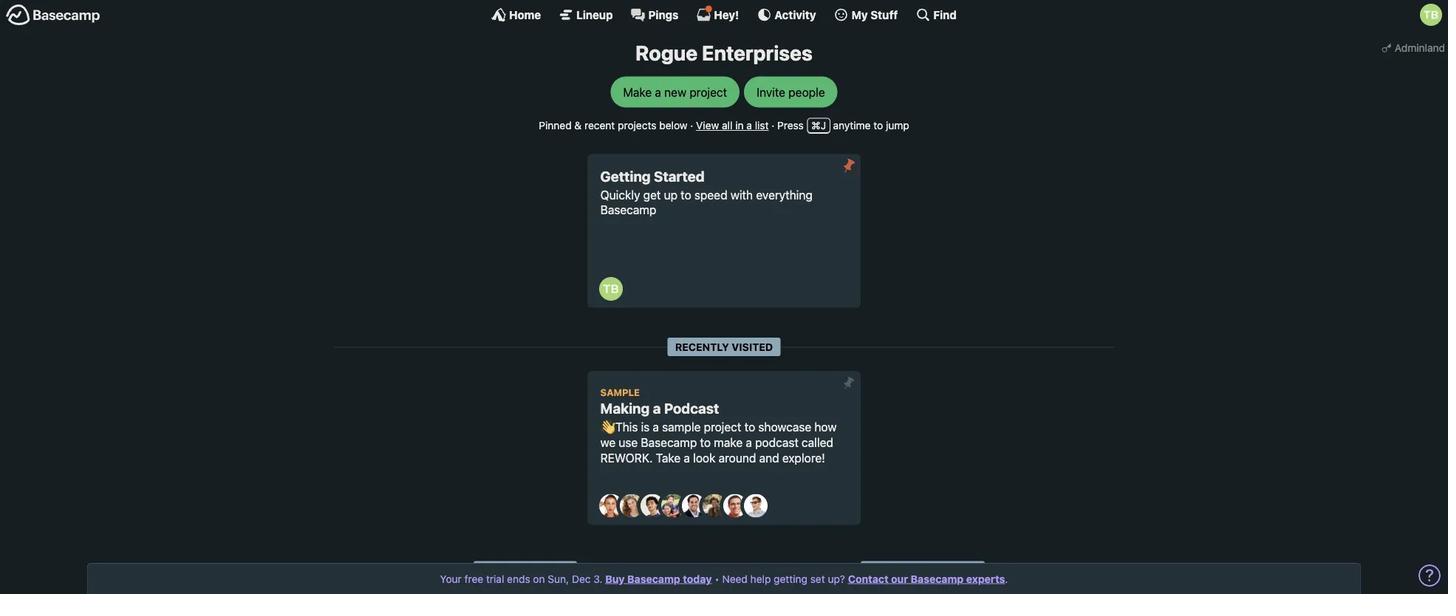 Task type: vqa. For each thing, say whether or not it's contained in the screenshot.
MY STUFF popup button
yes



Task type: describe. For each thing, give the bounding box(es) containing it.
find button
[[916, 7, 957, 22]]

👋
[[601, 420, 612, 434]]

ends
[[507, 573, 530, 585]]

new
[[665, 85, 687, 99]]

dec
[[572, 573, 591, 585]]

jennifer young image
[[661, 494, 685, 518]]

projects
[[618, 119, 657, 132]]

recently
[[675, 341, 729, 353]]

your free trial ends on sun, dec  3. buy basecamp today • need help getting set up? contact our basecamp experts .
[[440, 573, 1008, 585]]

lineup
[[577, 8, 613, 21]]

help
[[751, 573, 771, 585]]

j
[[821, 119, 826, 132]]

getting
[[601, 168, 651, 185]]

&
[[575, 119, 582, 132]]

anytime
[[833, 119, 871, 132]]

your for your schedule
[[481, 564, 511, 577]]

how
[[815, 420, 837, 434]]

all
[[722, 119, 733, 132]]

visited
[[732, 341, 773, 353]]

make
[[623, 85, 652, 99]]

on
[[533, 573, 545, 585]]

in
[[736, 119, 744, 132]]

free
[[465, 573, 484, 585]]

a right the in
[[747, 119, 752, 132]]

my
[[852, 8, 868, 21]]

contact
[[848, 573, 889, 585]]

invite people
[[757, 85, 825, 99]]

trial
[[486, 573, 504, 585]]

2 · from the left
[[772, 119, 775, 132]]

· press
[[772, 119, 804, 132]]

nicole katz image
[[703, 494, 727, 518]]

and
[[760, 451, 780, 465]]

pings button
[[631, 7, 679, 22]]

switch accounts image
[[6, 4, 101, 27]]

make a new project link
[[611, 77, 740, 108]]

our
[[891, 573, 908, 585]]

assignments
[[901, 564, 978, 577]]

basecamp right buy
[[628, 573, 681, 585]]

below
[[660, 119, 688, 132]]

make
[[714, 435, 743, 449]]

make a new project
[[623, 85, 727, 99]]

find
[[934, 8, 957, 21]]

rogue
[[636, 41, 698, 65]]

activity
[[775, 8, 816, 21]]

a right is
[[653, 420, 659, 434]]

getting started quickly get up to speed with everything basecamp
[[601, 168, 813, 217]]

recently visited
[[675, 341, 773, 353]]

home
[[509, 8, 541, 21]]

press
[[778, 119, 804, 132]]

basecamp inside sample making a podcast 👋 this is a sample project to showcase how we use basecamp to make a podcast called rework. take a look around and explore!
[[641, 435, 697, 449]]

speed
[[695, 188, 728, 202]]

your for your assignments
[[869, 564, 898, 577]]

up
[[664, 188, 678, 202]]

a left new
[[655, 85, 661, 99]]

rogue enterprises
[[636, 41, 813, 65]]

adminland
[[1395, 41, 1446, 54]]

up?
[[828, 573, 845, 585]]

0 vertical spatial project
[[690, 85, 727, 99]]

sample
[[662, 420, 701, 434]]

0 horizontal spatial tim burton image
[[599, 277, 623, 301]]

a right making
[[653, 400, 661, 417]]

making
[[601, 400, 650, 417]]

jared davis image
[[641, 494, 664, 518]]

•
[[715, 573, 720, 585]]

stuff
[[871, 8, 898, 21]]

invite
[[757, 85, 786, 99]]

buy basecamp today link
[[606, 573, 712, 585]]

people
[[789, 85, 825, 99]]

basecamp inside getting started quickly get up to speed with everything basecamp
[[601, 203, 657, 217]]

activity link
[[757, 7, 816, 22]]

we
[[601, 435, 616, 449]]

need
[[722, 573, 748, 585]]

a up around
[[746, 435, 752, 449]]

schedule
[[513, 564, 570, 577]]

jump
[[886, 119, 910, 132]]



Task type: locate. For each thing, give the bounding box(es) containing it.
pings
[[649, 8, 679, 21]]

look
[[693, 451, 716, 465]]

started
[[654, 168, 705, 185]]

today
[[683, 573, 712, 585]]

to up podcast
[[745, 420, 756, 434]]

to left jump
[[874, 119, 883, 132]]

is
[[641, 420, 650, 434]]

everything
[[756, 188, 813, 202]]

1 vertical spatial project
[[704, 420, 742, 434]]

pinned & recent projects below · view all in a list
[[539, 119, 769, 132]]

0 vertical spatial tim burton image
[[1421, 4, 1443, 26]]

set
[[811, 573, 825, 585]]

around
[[719, 451, 756, 465]]

2 horizontal spatial your
[[869, 564, 898, 577]]

hey! button
[[697, 5, 739, 22]]

take
[[656, 451, 681, 465]]

sample
[[601, 387, 640, 398]]

rework.
[[601, 451, 653, 465]]

getting
[[774, 573, 808, 585]]

recent
[[585, 119, 615, 132]]

basecamp up take
[[641, 435, 697, 449]]

basecamp right our
[[911, 573, 964, 585]]

1 · from the left
[[691, 119, 694, 132]]

hey!
[[714, 8, 739, 21]]

this
[[616, 420, 638, 434]]

cheryl walters image
[[620, 494, 644, 518]]

sun,
[[548, 573, 569, 585]]

a left look
[[684, 451, 690, 465]]

my stuff button
[[834, 7, 898, 22]]

get
[[643, 188, 661, 202]]

to right up
[[681, 188, 692, 202]]

·
[[691, 119, 694, 132], [772, 119, 775, 132]]

explore!
[[783, 451, 825, 465]]

1 horizontal spatial your
[[481, 564, 511, 577]]

main element
[[0, 0, 1449, 29]]

my stuff
[[852, 8, 898, 21]]

view
[[696, 119, 719, 132]]

your left on
[[481, 564, 511, 577]]

podcast
[[664, 400, 719, 417]]

1 vertical spatial tim burton image
[[599, 277, 623, 301]]

sample making a podcast 👋 this is a sample project to showcase how we use basecamp to make a podcast called rework. take a look around and explore!
[[601, 387, 837, 465]]

to up look
[[700, 435, 711, 449]]

steve marsh image
[[724, 494, 747, 518]]

annie bryan image
[[599, 494, 623, 518]]

buy
[[606, 573, 625, 585]]

your left free
[[440, 573, 462, 585]]

tim burton image inside main "element"
[[1421, 4, 1443, 26]]

· left view
[[691, 119, 694, 132]]

· right list
[[772, 119, 775, 132]]

basecamp down "quickly"
[[601, 203, 657, 217]]

podcast
[[755, 435, 799, 449]]

a
[[655, 85, 661, 99], [747, 119, 752, 132], [653, 400, 661, 417], [653, 420, 659, 434], [746, 435, 752, 449], [684, 451, 690, 465]]

adminland link
[[1379, 37, 1449, 58]]

.
[[1005, 573, 1008, 585]]

your schedule
[[481, 564, 570, 577]]

list
[[755, 119, 769, 132]]

your right up?
[[869, 564, 898, 577]]

1 horizontal spatial ·
[[772, 119, 775, 132]]

⌘
[[812, 119, 821, 132]]

project
[[690, 85, 727, 99], [704, 420, 742, 434]]

project inside sample making a podcast 👋 this is a sample project to showcase how we use basecamp to make a podcast called rework. take a look around and explore!
[[704, 420, 742, 434]]

use
[[619, 435, 638, 449]]

project right new
[[690, 85, 727, 99]]

pinned
[[539, 119, 572, 132]]

to inside getting started quickly get up to speed with everything basecamp
[[681, 188, 692, 202]]

josh fiske image
[[682, 494, 706, 518]]

tim burton image
[[1421, 4, 1443, 26], [599, 277, 623, 301]]

victor cooper image
[[744, 494, 768, 518]]

None submit
[[838, 154, 861, 178], [838, 371, 861, 395], [838, 154, 861, 178], [838, 371, 861, 395]]

called
[[802, 435, 834, 449]]

home link
[[492, 7, 541, 22]]

showcase
[[759, 420, 812, 434]]

experts
[[967, 573, 1005, 585]]

your assignments
[[869, 564, 978, 577]]

basecamp
[[601, 203, 657, 217], [641, 435, 697, 449], [628, 573, 681, 585], [911, 573, 964, 585]]

1 horizontal spatial tim burton image
[[1421, 4, 1443, 26]]

0 horizontal spatial ·
[[691, 119, 694, 132]]

enterprises
[[702, 41, 813, 65]]

contact our basecamp experts link
[[848, 573, 1005, 585]]

lineup link
[[559, 7, 613, 22]]

to
[[874, 119, 883, 132], [681, 188, 692, 202], [745, 420, 756, 434], [700, 435, 711, 449]]

with
[[731, 188, 753, 202]]

0 horizontal spatial your
[[440, 573, 462, 585]]

project up make
[[704, 420, 742, 434]]

⌘ j anytime to jump
[[812, 119, 910, 132]]

view all in a list link
[[696, 119, 769, 132]]

3.
[[594, 573, 603, 585]]



